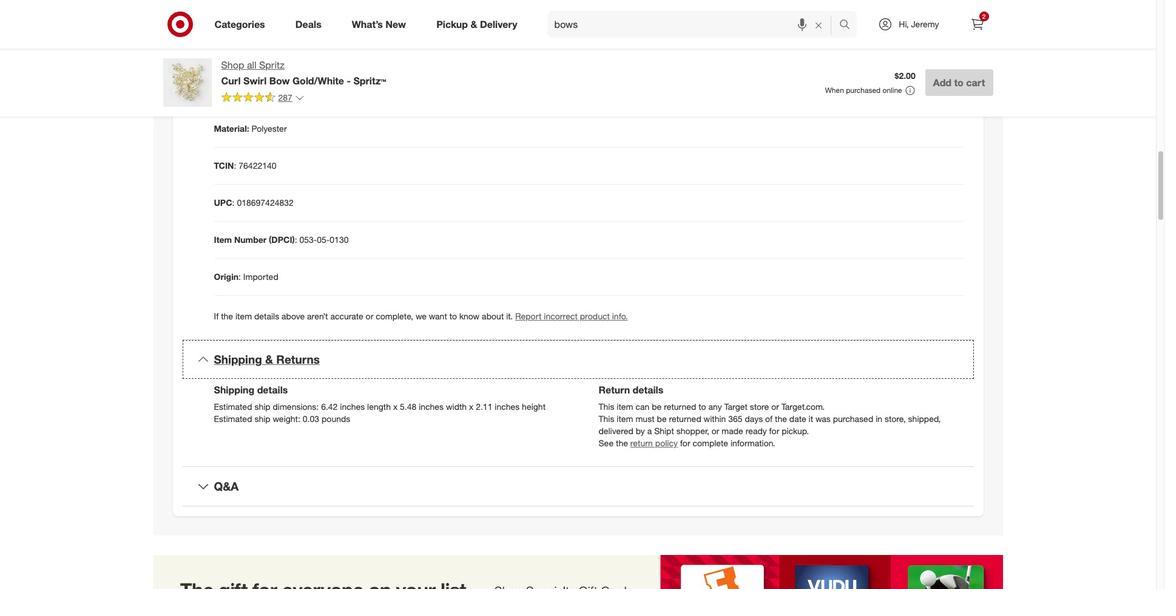 Task type: describe. For each thing, give the bounding box(es) containing it.
origin
[[214, 272, 239, 282]]

(l),
[[336, 12, 348, 23]]

we
[[416, 311, 427, 321]]

accurate
[[331, 311, 364, 321]]

search
[[835, 19, 864, 31]]

party
[[214, 86, 236, 97]]

: for 018697424832
[[232, 198, 235, 208]]

jeremy
[[912, 19, 940, 29]]

What can we help you find? suggestions appear below search field
[[547, 11, 843, 38]]

05-
[[317, 235, 330, 245]]

package quantity: 1
[[214, 49, 295, 60]]

upc
[[214, 198, 232, 208]]

0 horizontal spatial for
[[681, 438, 691, 448]]

add to cart button
[[926, 69, 994, 96]]

tcin : 76422140
[[214, 161, 277, 171]]

info.
[[613, 311, 628, 321]]

report incorrect product info. button
[[516, 311, 628, 323]]

1 vertical spatial be
[[657, 414, 667, 424]]

shop
[[221, 59, 244, 71]]

0 vertical spatial returned
[[664, 402, 697, 412]]

it
[[809, 414, 814, 424]]

must
[[636, 414, 655, 424]]

know
[[460, 311, 480, 321]]

what's new link
[[342, 11, 422, 38]]

complete,
[[376, 311, 414, 321]]

polyester
[[252, 124, 287, 134]]

shipped,
[[909, 414, 942, 424]]

imported
[[243, 272, 279, 282]]

pounds
[[322, 414, 351, 424]]

-
[[347, 75, 351, 87]]

add
[[934, 77, 952, 89]]

height
[[522, 402, 546, 412]]

& for pickup
[[471, 18, 478, 30]]

q&a
[[214, 479, 239, 493]]

decorative
[[276, 86, 317, 97]]

any
[[709, 402, 722, 412]]

of
[[766, 414, 773, 424]]

image of curl swirl bow gold/white - spritz™ image
[[163, 58, 212, 107]]

aren't
[[307, 311, 328, 321]]

dimensions:
[[273, 402, 319, 412]]

1
[[291, 49, 295, 60]]

2 5 from the left
[[351, 12, 356, 23]]

made
[[722, 426, 744, 436]]

$2.00
[[895, 71, 916, 81]]

complete
[[693, 438, 729, 448]]

was
[[816, 414, 831, 424]]

hi,
[[900, 19, 909, 29]]

1 5 from the left
[[302, 12, 307, 23]]

curl
[[221, 75, 241, 87]]

2 inches from the left
[[419, 402, 444, 412]]

want
[[429, 311, 447, 321]]

target.com.
[[782, 402, 825, 412]]

1 inches from the left
[[309, 12, 334, 23]]

1 ship from the top
[[255, 402, 271, 412]]

purchased inside return details this item can be returned to any target store or target.com. this item must be returned within 365 days of the date it was purchased in store, shipped, delivered by a shipt shopper, or made ready for pickup. see the return policy for complete information.
[[834, 414, 874, 424]]

tcin
[[214, 161, 234, 171]]

days
[[745, 414, 763, 424]]

details for shipping
[[257, 384, 288, 396]]

within
[[704, 414, 727, 424]]

0 horizontal spatial to
[[450, 311, 457, 321]]

shop all spritz curl swirl bow gold/white - spritz™
[[221, 59, 387, 87]]

0.03
[[303, 414, 319, 424]]

item
[[214, 235, 232, 245]]

weight:
[[273, 414, 301, 424]]

053-
[[300, 235, 317, 245]]

store,
[[885, 414, 907, 424]]

365
[[729, 414, 743, 424]]

0 vertical spatial item
[[236, 311, 252, 321]]

1 inches from the left
[[340, 402, 365, 412]]

categories
[[215, 18, 265, 30]]

hi, jeremy
[[900, 19, 940, 29]]

to inside return details this item can be returned to any target store or target.com. this item must be returned within 365 days of the date it was purchased in store, shipped, delivered by a shipt shopper, or made ready for pickup. see the return policy for complete information.
[[699, 402, 707, 412]]

upc : 018697424832
[[214, 198, 294, 208]]

details left above at the bottom left
[[254, 311, 279, 321]]

information.
[[731, 438, 776, 448]]

deals link
[[285, 11, 337, 38]]

shipt
[[655, 426, 675, 436]]

(w)
[[385, 12, 398, 23]]

returns
[[277, 352, 320, 366]]

deals
[[296, 18, 322, 30]]

when purchased online
[[826, 86, 903, 95]]

1 estimated from the top
[[214, 402, 252, 412]]

material:
[[214, 124, 249, 134]]

5.48
[[400, 402, 417, 412]]

report
[[516, 311, 542, 321]]

origin : imported
[[214, 272, 279, 282]]

2 this from the top
[[599, 414, 615, 424]]

product
[[580, 311, 610, 321]]

shipping & returns button
[[182, 340, 974, 379]]

018697424832
[[237, 198, 294, 208]]

by
[[636, 426, 645, 436]]

what's new
[[352, 18, 406, 30]]

0 vertical spatial purchased
[[847, 86, 881, 95]]

add to cart
[[934, 77, 986, 89]]

3 inches from the left
[[495, 402, 520, 412]]



Task type: locate. For each thing, give the bounding box(es) containing it.
0 horizontal spatial x
[[393, 402, 398, 412]]

1 vertical spatial for
[[681, 438, 691, 448]]

2 horizontal spatial inches
[[495, 402, 520, 412]]

0 vertical spatial this
[[599, 402, 615, 412]]

for down the shopper,
[[681, 438, 691, 448]]

1 horizontal spatial or
[[712, 426, 720, 436]]

shipping details estimated ship dimensions: 6.42 inches length x 5.48 inches width x 2.11 inches height estimated ship weight: 0.03 pounds
[[214, 384, 546, 424]]

1 vertical spatial shipping
[[214, 384, 255, 396]]

1 horizontal spatial x
[[469, 402, 474, 412]]

all
[[247, 59, 257, 71]]

details inside return details this item can be returned to any target store or target.com. this item must be returned within 365 days of the date it was purchased in store, shipped, delivered by a shipt shopper, or made ready for pickup. see the return policy for complete information.
[[633, 384, 664, 396]]

purchased right when
[[847, 86, 881, 95]]

details up dimensions:
[[257, 384, 288, 396]]

estimated down "shipping & returns"
[[214, 402, 252, 412]]

287 link
[[221, 92, 305, 106]]

1 horizontal spatial for
[[770, 426, 780, 436]]

ship left weight:
[[255, 414, 271, 424]]

delivered
[[599, 426, 634, 436]]

0 horizontal spatial the
[[221, 311, 233, 321]]

1 horizontal spatial inches
[[358, 12, 383, 23]]

0 vertical spatial or
[[366, 311, 374, 321]]

ship left dimensions:
[[255, 402, 271, 412]]

policy
[[656, 438, 678, 448]]

2 ship from the top
[[255, 414, 271, 424]]

shipping for shipping & returns
[[214, 352, 262, 366]]

about
[[482, 311, 504, 321]]

this up 'delivered' at the bottom
[[599, 414, 615, 424]]

0130
[[330, 235, 349, 245]]

details for return
[[633, 384, 664, 396]]

1 vertical spatial purchased
[[834, 414, 874, 424]]

store
[[750, 402, 770, 412]]

return
[[631, 438, 653, 448]]

shipping inside shipping details estimated ship dimensions: 6.42 inches length x 5.48 inches width x 2.11 inches height estimated ship weight: 0.03 pounds
[[214, 384, 255, 396]]

item up 'delivered' at the bottom
[[617, 414, 634, 424]]

ready
[[746, 426, 767, 436]]

1 shipping from the top
[[214, 352, 262, 366]]

categories link
[[204, 11, 280, 38]]

shipping for shipping details estimated ship dimensions: 6.42 inches length x 5.48 inches width x 2.11 inches height estimated ship weight: 0.03 pounds
[[214, 384, 255, 396]]

: left 018697424832 on the top left of the page
[[232, 198, 235, 208]]

6.42
[[321, 402, 338, 412]]

0 horizontal spatial inches
[[340, 402, 365, 412]]

if the item details above aren't accurate or complete, we want to know about it. report incorrect product info.
[[214, 311, 628, 321]]

1 vertical spatial estimated
[[214, 414, 252, 424]]

2 link
[[965, 11, 991, 38]]

see
[[599, 438, 614, 448]]

: left 053-
[[295, 235, 297, 245]]

0 horizontal spatial 5
[[302, 12, 307, 23]]

2 vertical spatial the
[[616, 438, 628, 448]]

details
[[254, 311, 279, 321], [257, 384, 288, 396], [633, 384, 664, 396]]

1 horizontal spatial 5
[[351, 12, 356, 23]]

2 vertical spatial or
[[712, 426, 720, 436]]

material: polyester
[[214, 124, 287, 134]]

2 inches from the left
[[358, 12, 383, 23]]

2 vertical spatial item
[[617, 414, 634, 424]]

2 horizontal spatial to
[[955, 77, 964, 89]]

& right pickup
[[471, 18, 478, 30]]

1 vertical spatial this
[[599, 414, 615, 424]]

1 vertical spatial or
[[772, 402, 780, 412]]

return details this item can be returned to any target store or target.com. this item must be returned within 365 days of the date it was purchased in store, shipped, delivered by a shipt shopper, or made ready for pickup. see the return policy for complete information.
[[599, 384, 942, 448]]

or
[[366, 311, 374, 321], [772, 402, 780, 412], [712, 426, 720, 436]]

be right the can at bottom right
[[652, 402, 662, 412]]

the down 'delivered' at the bottom
[[616, 438, 628, 448]]

(overall):
[[264, 12, 300, 23]]

target
[[725, 402, 748, 412]]

the right "if" at the bottom left of the page
[[221, 311, 233, 321]]

purchased
[[847, 86, 881, 95], [834, 414, 874, 424]]

0 horizontal spatial &
[[265, 352, 273, 366]]

0 vertical spatial be
[[652, 402, 662, 412]]

item right "if" at the bottom left of the page
[[236, 311, 252, 321]]

2
[[983, 13, 986, 20]]

0 vertical spatial ship
[[255, 402, 271, 412]]

2 horizontal spatial the
[[776, 414, 788, 424]]

it.
[[507, 311, 513, 321]]

: left 76422140
[[234, 161, 236, 171]]

q&a button
[[182, 467, 974, 506]]

the right of
[[776, 414, 788, 424]]

item
[[236, 311, 252, 321], [617, 402, 634, 412], [617, 414, 634, 424]]

a
[[648, 426, 652, 436]]

dimensions (overall): 5 inches (l), 5 inches (w)
[[214, 12, 398, 23]]

0 vertical spatial the
[[221, 311, 233, 321]]

the
[[221, 311, 233, 321], [776, 414, 788, 424], [616, 438, 628, 448]]

search button
[[835, 11, 864, 40]]

2 shipping from the top
[[214, 384, 255, 396]]

2 vertical spatial to
[[699, 402, 707, 412]]

2.11
[[476, 402, 493, 412]]

76422140
[[239, 161, 277, 171]]

ship
[[255, 402, 271, 412], [255, 414, 271, 424]]

1 vertical spatial the
[[776, 414, 788, 424]]

or down within
[[712, 426, 720, 436]]

: for imported
[[239, 272, 241, 282]]

0 horizontal spatial or
[[366, 311, 374, 321]]

in
[[876, 414, 883, 424]]

bows
[[319, 86, 340, 97]]

1 this from the top
[[599, 402, 615, 412]]

0 vertical spatial shipping
[[214, 352, 262, 366]]

purchased left in
[[834, 414, 874, 424]]

when
[[826, 86, 845, 95]]

package
[[214, 49, 249, 60]]

be
[[652, 402, 662, 412], [657, 414, 667, 424]]

spritz
[[259, 59, 285, 71]]

& left returns
[[265, 352, 273, 366]]

1 vertical spatial item
[[617, 402, 634, 412]]

new
[[386, 18, 406, 30]]

shipping
[[214, 352, 262, 366], [214, 384, 255, 396]]

1 vertical spatial &
[[265, 352, 273, 366]]

or right accurate
[[366, 311, 374, 321]]

1 vertical spatial to
[[450, 311, 457, 321]]

to right want
[[450, 311, 457, 321]]

dimensions
[[214, 12, 262, 23]]

spritz™
[[354, 75, 387, 87]]

inches up pounds
[[340, 402, 365, 412]]

1 x from the left
[[393, 402, 398, 412]]

0 vertical spatial estimated
[[214, 402, 252, 412]]

inches left (l),
[[309, 12, 334, 23]]

2 horizontal spatial or
[[772, 402, 780, 412]]

inches right 5.48 at the bottom left
[[419, 402, 444, 412]]

above
[[282, 311, 305, 321]]

can
[[636, 402, 650, 412]]

details inside shipping details estimated ship dimensions: 6.42 inches length x 5.48 inches width x 2.11 inches height estimated ship weight: 0.03 pounds
[[257, 384, 288, 396]]

2 x from the left
[[469, 402, 474, 412]]

what's
[[352, 18, 383, 30]]

details up the can at bottom right
[[633, 384, 664, 396]]

0 vertical spatial for
[[770, 426, 780, 436]]

cart
[[967, 77, 986, 89]]

shopper,
[[677, 426, 710, 436]]

1 horizontal spatial &
[[471, 18, 478, 30]]

or up of
[[772, 402, 780, 412]]

for down of
[[770, 426, 780, 436]]

to
[[955, 77, 964, 89], [450, 311, 457, 321], [699, 402, 707, 412]]

be up shipt
[[657, 414, 667, 424]]

to left any
[[699, 402, 707, 412]]

bow
[[269, 75, 290, 87]]

2 estimated from the top
[[214, 414, 252, 424]]

& for shipping
[[265, 352, 273, 366]]

delivery
[[480, 18, 518, 30]]

5 right (overall):
[[302, 12, 307, 23]]

: left imported
[[239, 272, 241, 282]]

0 horizontal spatial inches
[[309, 12, 334, 23]]

1 vertical spatial ship
[[255, 414, 271, 424]]

online
[[883, 86, 903, 95]]

this down return
[[599, 402, 615, 412]]

gold/white
[[293, 75, 344, 87]]

returned
[[664, 402, 697, 412], [670, 414, 702, 424]]

inches left '(w)'
[[358, 12, 383, 23]]

shipping down "if" at the bottom left of the page
[[214, 352, 262, 366]]

if
[[214, 311, 219, 321]]

estimated left weight:
[[214, 414, 252, 424]]

0 vertical spatial &
[[471, 18, 478, 30]]

item left the can at bottom right
[[617, 402, 634, 412]]

& inside dropdown button
[[265, 352, 273, 366]]

1 horizontal spatial inches
[[419, 402, 444, 412]]

number
[[234, 235, 267, 245]]

0 vertical spatial to
[[955, 77, 964, 89]]

shipping down "shipping & returns"
[[214, 384, 255, 396]]

x left 5.48 at the bottom left
[[393, 402, 398, 412]]

shipping & returns
[[214, 352, 320, 366]]

inches right 2.11
[[495, 402, 520, 412]]

1 horizontal spatial to
[[699, 402, 707, 412]]

shipping inside dropdown button
[[214, 352, 262, 366]]

to inside button
[[955, 77, 964, 89]]

1 horizontal spatial the
[[616, 438, 628, 448]]

to right add on the top right of page
[[955, 77, 964, 89]]

incorrect
[[544, 311, 578, 321]]

advertisement region
[[153, 555, 1004, 589]]

: for 76422140
[[234, 161, 236, 171]]

party subtype: decorative bows
[[214, 86, 340, 97]]

swirl
[[244, 75, 267, 87]]

x left 2.11
[[469, 402, 474, 412]]

1 vertical spatial returned
[[670, 414, 702, 424]]

quantity:
[[251, 49, 288, 60]]

5 right (l),
[[351, 12, 356, 23]]



Task type: vqa. For each thing, say whether or not it's contained in the screenshot.
APO/FPO,
no



